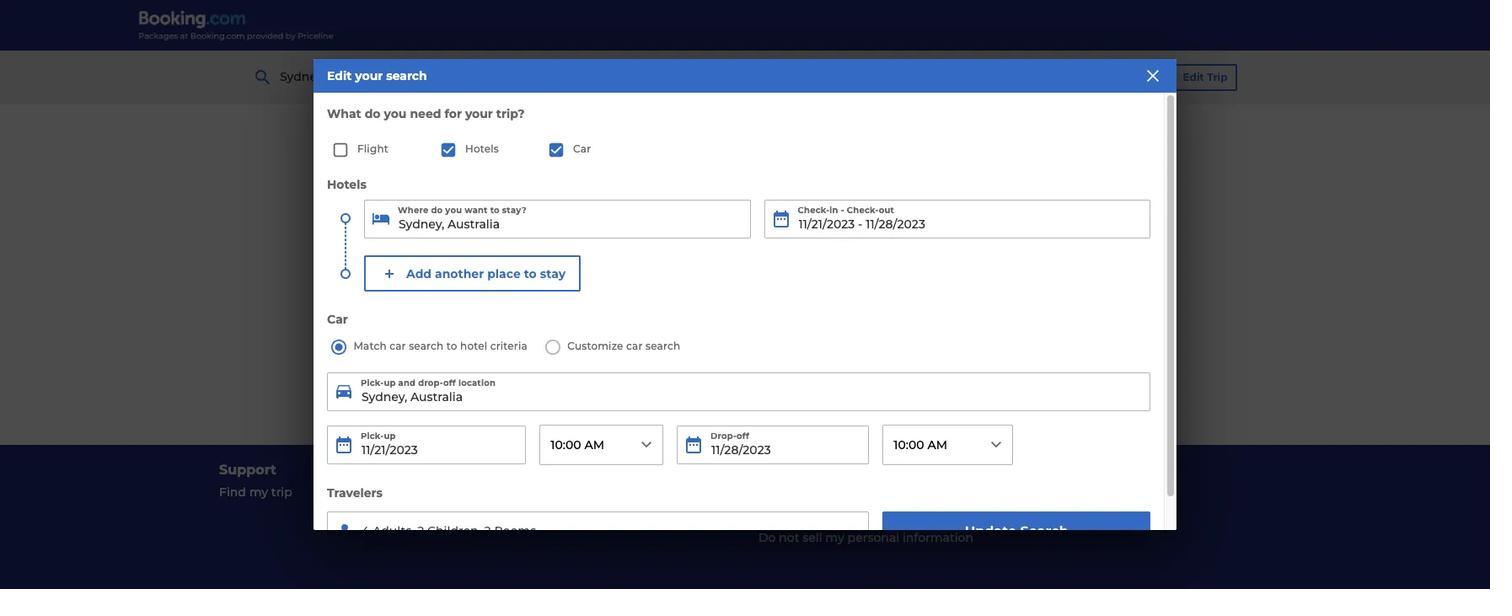 Task type: locate. For each thing, give the bounding box(es) containing it.
adults, down travelers at the left of page
[[373, 523, 414, 539]]

Where do you want to stay? text field
[[364, 200, 751, 239]]

search inside the we're sorry but we were unable to complete your search. tip: check your location and dates. then, try your search again.
[[854, 297, 894, 312]]

car
[[390, 340, 406, 352], [626, 340, 643, 352]]

tue, left "21"
[[604, 69, 629, 84]]

None field
[[364, 200, 751, 239], [327, 372, 1151, 411]]

search.
[[935, 271, 997, 292]]

1 horizontal spatial |
[[867, 69, 871, 85]]

2 rooms, 4 adults, 2 children
[[911, 69, 1086, 84]]

none field up sorry
[[364, 200, 751, 239]]

your down "we"
[[622, 297, 649, 312]]

search
[[386, 68, 427, 83], [854, 297, 894, 312], [409, 340, 444, 352], [646, 340, 681, 352]]

nov left 28
[[710, 69, 733, 84]]

hotels down trip?
[[465, 142, 499, 155]]

search down location at the bottom of page
[[646, 340, 681, 352]]

0 vertical spatial 4
[[969, 69, 977, 84]]

2 car from the left
[[626, 340, 643, 352]]

sell
[[803, 530, 822, 545]]

trip?
[[496, 106, 525, 121]]

1 horizontal spatial to
[[779, 271, 797, 292]]

to
[[779, 271, 797, 292], [447, 340, 457, 352]]

1 vertical spatial none field
[[327, 372, 1151, 411]]

Pick-up field
[[327, 425, 526, 464]]

Check-in - Check-out field
[[764, 200, 1151, 239]]

2 left children
[[1025, 69, 1031, 84]]

1 horizontal spatial edit
[[1183, 71, 1204, 83]]

sydney,
[[280, 69, 326, 84]]

try
[[805, 297, 821, 312]]

search for customize car search
[[646, 340, 681, 352]]

my inside 'support find my trip'
[[249, 485, 268, 500]]

update search
[[965, 524, 1069, 540]]

car right customize at left
[[626, 340, 643, 352]]

0 vertical spatial car
[[573, 142, 591, 155]]

1 vertical spatial my
[[826, 530, 845, 545]]

0 horizontal spatial car
[[390, 340, 406, 352]]

my right sell
[[826, 530, 845, 545]]

what do you need for your trip?
[[327, 106, 525, 121]]

hotels down flight
[[327, 177, 367, 192]]

search left "hotel"
[[409, 340, 444, 352]]

to left "hotel"
[[447, 340, 457, 352]]

2 tue, from the left
[[682, 69, 707, 84]]

0 horizontal spatial hotels
[[327, 177, 367, 192]]

edit trip button
[[1173, 64, 1238, 91]]

my left trip
[[249, 485, 268, 500]]

my
[[249, 485, 268, 500], [826, 530, 845, 545]]

flight
[[357, 142, 389, 155]]

2
[[911, 69, 918, 84], [1025, 69, 1031, 84], [417, 523, 424, 539], [484, 523, 491, 539]]

personal
[[848, 530, 900, 545]]

1 horizontal spatial tue,
[[682, 69, 707, 84]]

Pick-up and drop-off location text field
[[327, 372, 1151, 411]]

edit right sydney,
[[327, 68, 352, 83]]

2 | from the left
[[867, 69, 871, 85]]

adults,
[[980, 69, 1021, 84], [373, 523, 414, 539]]

tue, right –
[[682, 69, 707, 84]]

your down complete
[[824, 297, 851, 312]]

location
[[652, 297, 700, 312]]

0 horizontal spatial tue,
[[604, 69, 629, 84]]

your up do
[[355, 68, 383, 83]]

search down complete
[[854, 297, 894, 312]]

do
[[365, 106, 381, 121]]

edit inside button
[[1183, 71, 1204, 83]]

1 nov from the left
[[632, 69, 656, 84]]

none field up drop-off "field"
[[327, 372, 1151, 411]]

4 right the rooms,
[[969, 69, 977, 84]]

1 vertical spatial 4
[[362, 523, 370, 539]]

support find my trip
[[219, 462, 292, 500]]

find my trip link
[[219, 481, 732, 504]]

search up you
[[386, 68, 427, 83]]

we're sorry but we were unable to complete your search. tip: check your location and dates. then, try your search again.
[[493, 271, 997, 312]]

| for tue, nov 21 – tue, nov 28
[[560, 69, 564, 85]]

1 vertical spatial car
[[327, 312, 348, 327]]

4 adults, 2 children, 2 rooms button
[[327, 512, 869, 551]]

|
[[560, 69, 564, 85], [867, 69, 871, 85]]

tue,
[[604, 69, 629, 84], [682, 69, 707, 84]]

21
[[659, 69, 670, 84]]

1 vertical spatial adults,
[[373, 523, 414, 539]]

1 horizontal spatial nov
[[710, 69, 733, 84]]

0 horizontal spatial nov
[[632, 69, 656, 84]]

0 horizontal spatial adults,
[[373, 523, 414, 539]]

1 car from the left
[[390, 340, 406, 352]]

nov left "21"
[[632, 69, 656, 84]]

to up then, in the right of the page
[[779, 271, 797, 292]]

4
[[969, 69, 977, 84], [362, 523, 370, 539]]

customize car search
[[568, 340, 681, 352]]

adults, right the rooms,
[[980, 69, 1021, 84]]

0 horizontal spatial 4
[[362, 523, 370, 539]]

policy
[[805, 507, 841, 523]]

to inside the we're sorry but we were unable to complete your search. tip: check your location and dates. then, try your search again.
[[779, 271, 797, 292]]

car right match
[[390, 340, 406, 352]]

then,
[[769, 297, 802, 312]]

0 vertical spatial my
[[249, 485, 268, 500]]

2 left the rooms,
[[911, 69, 918, 84]]

0 horizontal spatial to
[[447, 340, 457, 352]]

your right for
[[465, 106, 493, 121]]

0 vertical spatial hotels
[[465, 142, 499, 155]]

tue, nov 21 – tue, nov 28
[[604, 69, 751, 84]]

1 horizontal spatial car
[[626, 340, 643, 352]]

1 horizontal spatial car
[[573, 142, 591, 155]]

4 inside "button"
[[362, 523, 370, 539]]

your
[[355, 68, 383, 83], [465, 106, 493, 121], [890, 271, 930, 292], [622, 297, 649, 312], [824, 297, 851, 312]]

0 horizontal spatial |
[[560, 69, 564, 85]]

0 horizontal spatial my
[[249, 485, 268, 500]]

4 down travelers at the left of page
[[362, 523, 370, 539]]

0 vertical spatial to
[[779, 271, 797, 292]]

0 horizontal spatial edit
[[327, 68, 352, 83]]

1 | from the left
[[560, 69, 564, 85]]

hotels
[[465, 142, 499, 155], [327, 177, 367, 192]]

edit
[[327, 68, 352, 83], [1183, 71, 1204, 83]]

1 horizontal spatial adults,
[[980, 69, 1021, 84]]

edit trip
[[1183, 71, 1228, 83]]

and
[[704, 297, 727, 312]]

children
[[1035, 69, 1086, 84]]

update search button
[[883, 512, 1151, 551]]

nov
[[632, 69, 656, 84], [710, 69, 733, 84]]

1 horizontal spatial my
[[826, 530, 845, 545]]

0 vertical spatial adults,
[[980, 69, 1021, 84]]

edit left trip
[[1183, 71, 1204, 83]]

0 vertical spatial none field
[[364, 200, 751, 239]]

car
[[573, 142, 591, 155], [327, 312, 348, 327]]

complete
[[802, 271, 885, 292]]

1 horizontal spatial 4
[[969, 69, 977, 84]]

support
[[219, 462, 276, 478]]

match
[[354, 340, 387, 352]]

you
[[384, 106, 407, 121]]



Task type: vqa. For each thing, say whether or not it's contained in the screenshot.
Known to the top
no



Task type: describe. For each thing, give the bounding box(es) containing it.
0 horizontal spatial car
[[327, 312, 348, 327]]

hotel
[[460, 340, 488, 352]]

2 nov from the left
[[710, 69, 733, 84]]

edit for edit trip
[[1183, 71, 1204, 83]]

rooms
[[494, 523, 536, 539]]

need
[[410, 106, 441, 121]]

sorry
[[548, 271, 593, 292]]

2 left rooms
[[484, 523, 491, 539]]

dates.
[[730, 297, 766, 312]]

we're
[[493, 271, 544, 292]]

2 left "children,"
[[417, 523, 424, 539]]

find
[[219, 485, 246, 500]]

sydney, australia
[[280, 69, 381, 84]]

search
[[1020, 524, 1069, 540]]

1 vertical spatial hotels
[[327, 177, 367, 192]]

again.
[[897, 297, 933, 312]]

but
[[598, 271, 629, 292]]

trip
[[271, 485, 292, 500]]

28
[[737, 69, 751, 84]]

privacy
[[759, 507, 802, 523]]

customize
[[568, 340, 623, 352]]

1 vertical spatial to
[[447, 340, 457, 352]]

update
[[965, 524, 1017, 540]]

were
[[664, 271, 708, 292]]

australia
[[329, 69, 381, 84]]

tip:
[[557, 297, 578, 312]]

privacy policy link
[[759, 504, 1271, 527]]

do not sell my personal information link
[[759, 527, 1271, 550]]

edit your search
[[327, 68, 427, 83]]

match car search to hotel criteria
[[354, 340, 528, 352]]

not
[[779, 530, 800, 545]]

information
[[903, 530, 974, 545]]

search for match car search to hotel criteria
[[409, 340, 444, 352]]

criteria
[[490, 340, 528, 352]]

edit for edit your search
[[327, 68, 352, 83]]

do
[[759, 530, 776, 545]]

none field the pick-up and drop-off location
[[327, 372, 1151, 411]]

children,
[[427, 523, 481, 539]]

| for 2 rooms, 4 adults, 2 children
[[867, 69, 871, 85]]

booking.com packages image
[[138, 10, 335, 40]]

car for match
[[390, 340, 406, 352]]

car for customize
[[626, 340, 643, 352]]

1 horizontal spatial hotels
[[465, 142, 499, 155]]

check
[[581, 297, 619, 312]]

none field where do you want to stay?
[[364, 200, 751, 239]]

for
[[445, 106, 462, 121]]

4 adults, 2 children, 2 rooms
[[362, 523, 536, 539]]

adults, inside "button"
[[373, 523, 414, 539]]

Drop-off field
[[677, 425, 869, 464]]

unable
[[713, 271, 774, 292]]

we
[[633, 271, 660, 292]]

–
[[673, 69, 679, 84]]

travelers
[[327, 485, 383, 500]]

what
[[327, 106, 361, 121]]

privacy policy do not sell my personal information
[[759, 507, 974, 545]]

search for edit your search
[[386, 68, 427, 83]]

your up again. at the right bottom of page
[[890, 271, 930, 292]]

rooms,
[[921, 69, 966, 84]]

trip
[[1207, 71, 1228, 83]]

1 tue, from the left
[[604, 69, 629, 84]]

legal
[[759, 462, 797, 478]]

my inside 'privacy policy do not sell my personal information'
[[826, 530, 845, 545]]



